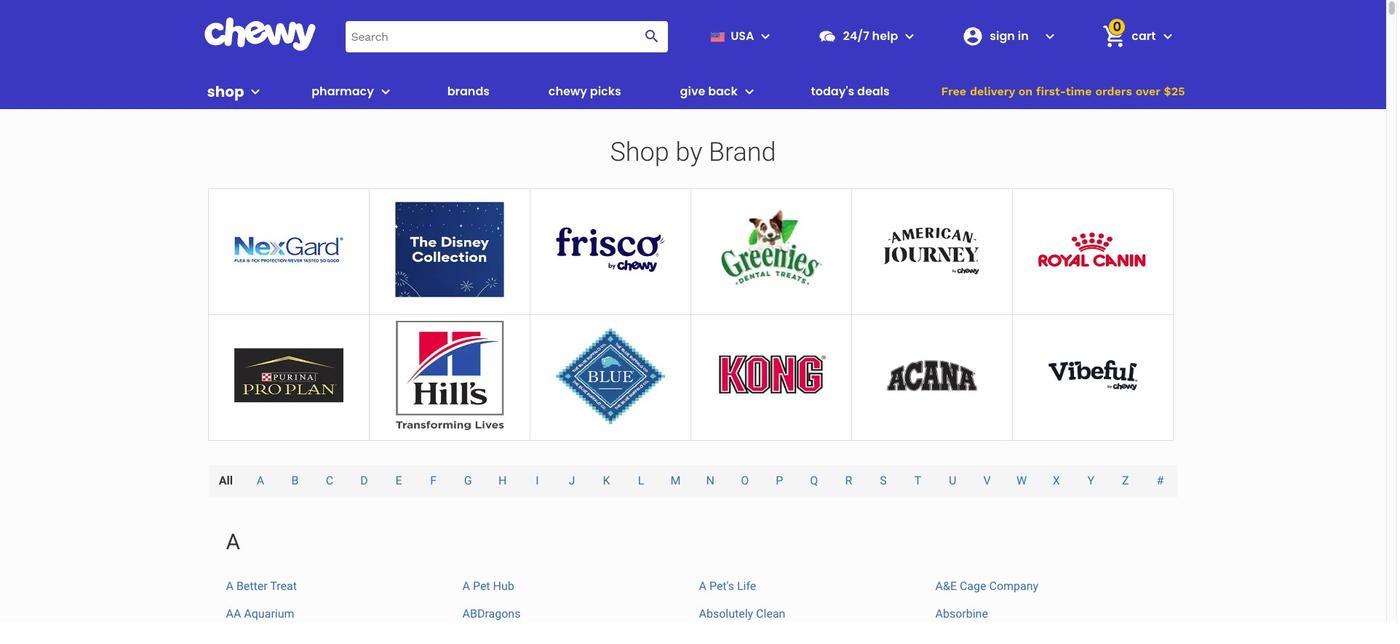 Task type: vqa. For each thing, say whether or not it's contained in the screenshot.
AA
yes



Task type: locate. For each thing, give the bounding box(es) containing it.
disney image
[[395, 195, 504, 304]]

menu image for the shop popup button
[[247, 83, 265, 100]]

free delivery on first-time orders over $25
[[942, 84, 1185, 98]]

cart menu image
[[1159, 28, 1177, 45]]

brands link
[[442, 74, 496, 109]]

j
[[569, 474, 575, 488]]

chewy support image
[[819, 27, 837, 46]]

usa
[[731, 28, 754, 44]]

t button
[[903, 465, 933, 497]]

menu image inside usa dropdown button
[[757, 28, 775, 45]]

menu image inside the shop popup button
[[247, 83, 265, 100]]

l button
[[627, 465, 656, 497]]

o
[[741, 474, 749, 488]]

menu image right usa
[[757, 28, 775, 45]]

a&e
[[936, 579, 957, 593]]

give back link
[[675, 74, 738, 109]]

p button
[[765, 465, 795, 497]]

help menu image
[[901, 28, 919, 45]]

all button
[[207, 465, 245, 497]]

treat
[[270, 579, 297, 593]]

s
[[880, 474, 887, 488]]

royal canin image
[[1038, 195, 1148, 304]]

a&e cage company
[[936, 579, 1039, 593]]

over
[[1136, 84, 1161, 98]]

Search text field
[[345, 21, 669, 52]]

z button
[[1111, 465, 1141, 497]]

shop button
[[207, 74, 265, 109]]

better
[[237, 579, 268, 593]]

cart
[[1132, 28, 1156, 44]]

t
[[915, 474, 922, 488]]

chewy home image
[[203, 17, 316, 51]]

account menu image
[[1042, 28, 1059, 45]]

f button
[[419, 465, 448, 497]]

site banner
[[0, 0, 1387, 109]]

time
[[1066, 84, 1092, 98]]

greenies image
[[717, 195, 826, 304]]

all
[[219, 474, 233, 488]]

a up the better
[[226, 529, 240, 555]]

hills image
[[395, 321, 504, 430]]

give back
[[680, 83, 738, 100]]

on
[[1019, 84, 1033, 98]]

1 vertical spatial menu image
[[247, 83, 265, 100]]

usa button
[[705, 19, 775, 54]]

a inside button
[[257, 474, 264, 488]]

d
[[361, 474, 368, 488]]

a left the better
[[226, 579, 234, 593]]

menu image
[[757, 28, 775, 45], [247, 83, 265, 100]]

chewy picks link
[[543, 74, 627, 109]]

a pet hub
[[463, 579, 514, 593]]

a left b on the bottom of page
[[257, 474, 264, 488]]

orders
[[1096, 84, 1133, 98]]

a for a pet hub
[[463, 579, 470, 593]]

nexgard image
[[234, 195, 343, 304]]

u
[[949, 474, 957, 488]]

d button
[[349, 465, 380, 497]]

1 horizontal spatial menu image
[[757, 28, 775, 45]]

i
[[536, 474, 539, 488]]

shop
[[610, 137, 669, 167]]

american journey image
[[878, 195, 987, 304]]

absolutely clean link
[[699, 607, 786, 621]]

# button
[[1145, 465, 1176, 497]]

vibeful image
[[1038, 321, 1148, 430]]

back
[[708, 83, 738, 100]]

y
[[1088, 474, 1095, 488]]

by
[[676, 137, 703, 167]]

24/7 help link
[[813, 19, 899, 54]]

0 vertical spatial menu image
[[757, 28, 775, 45]]

b
[[291, 474, 299, 488]]

absorbine link
[[936, 607, 988, 621]]

c button
[[314, 465, 345, 497]]

absolutely clean
[[699, 607, 786, 621]]

chewy
[[549, 83, 587, 100]]

h button
[[487, 465, 519, 497]]

a left the pet's
[[699, 579, 707, 593]]

z
[[1123, 474, 1130, 488]]

give back menu image
[[741, 83, 758, 100]]

a left pet
[[463, 579, 470, 593]]

blue buffalo image
[[556, 321, 665, 430]]

company
[[990, 579, 1039, 593]]

a for a button
[[257, 474, 264, 488]]

l
[[638, 474, 644, 488]]

$25
[[1164, 84, 1185, 98]]

sign in link
[[957, 19, 1039, 54]]

o button
[[730, 465, 761, 497]]

h
[[499, 474, 507, 488]]

0 horizontal spatial menu image
[[247, 83, 265, 100]]

menu image right shop
[[247, 83, 265, 100]]

i button
[[524, 465, 551, 497]]

clean
[[756, 607, 786, 621]]

purina pro plan image
[[234, 321, 343, 430]]



Task type: describe. For each thing, give the bounding box(es) containing it.
help
[[873, 28, 899, 44]]

submit search image
[[644, 28, 661, 45]]

w button
[[1005, 465, 1039, 497]]

#
[[1157, 474, 1164, 488]]

a pet's life link
[[699, 579, 757, 593]]

w
[[1017, 474, 1027, 488]]

m button
[[659, 465, 693, 497]]

menu image for usa dropdown button
[[757, 28, 775, 45]]

absorbine
[[936, 607, 988, 621]]

a for a pet's life
[[699, 579, 707, 593]]

a&e cage company link
[[936, 579, 1039, 593]]

g button
[[453, 465, 484, 497]]

free delivery on first-time orders over $25 button
[[937, 74, 1190, 109]]

sign
[[990, 28, 1015, 44]]

aa
[[226, 607, 241, 621]]

m
[[671, 474, 681, 488]]

items image
[[1102, 24, 1128, 49]]

a for a better treat
[[226, 579, 234, 593]]

pharmacy
[[312, 83, 374, 100]]

v button
[[972, 465, 1003, 497]]

r button
[[834, 465, 864, 497]]

f
[[430, 474, 437, 488]]

today's
[[811, 83, 855, 100]]

y button
[[1076, 465, 1107, 497]]

k button
[[591, 465, 622, 497]]

n button
[[695, 465, 726, 497]]

deals
[[858, 83, 890, 100]]

x button
[[1042, 465, 1072, 497]]

today's deals link
[[806, 74, 896, 109]]

abdragons link
[[463, 607, 521, 621]]

shop by brand
[[610, 137, 776, 167]]

chewy picks
[[549, 83, 622, 100]]

cage
[[960, 579, 987, 593]]

e
[[396, 474, 402, 488]]

s button
[[869, 465, 899, 497]]

free
[[942, 84, 967, 98]]

kong image
[[717, 321, 826, 430]]

acana image
[[878, 321, 987, 430]]

pet's
[[710, 579, 735, 593]]

q
[[810, 474, 818, 488]]

Product search field
[[345, 21, 669, 52]]

delivery
[[970, 84, 1015, 98]]

life
[[737, 579, 757, 593]]

brand
[[709, 137, 776, 167]]

a button
[[245, 465, 276, 497]]

a pet hub link
[[463, 579, 514, 593]]

a better treat
[[226, 579, 297, 593]]

k
[[603, 474, 610, 488]]

in
[[1018, 28, 1029, 44]]

a pet's life
[[699, 579, 757, 593]]

abdragons
[[463, 607, 521, 621]]

24/7
[[843, 28, 870, 44]]

r
[[845, 474, 853, 488]]

c
[[326, 474, 334, 488]]

p
[[776, 474, 784, 488]]

pharmacy menu image
[[377, 83, 394, 100]]

aa aquarium link
[[226, 607, 294, 621]]

v
[[984, 474, 991, 488]]

aquarium
[[244, 607, 294, 621]]

0
[[1113, 17, 1122, 35]]

aa aquarium
[[226, 607, 294, 621]]

b button
[[280, 465, 310, 497]]

hub
[[493, 579, 514, 593]]

shop
[[207, 81, 244, 102]]

e button
[[384, 465, 414, 497]]

picks
[[590, 83, 622, 100]]

x
[[1053, 474, 1060, 488]]

j button
[[557, 465, 587, 497]]

today's deals
[[811, 83, 890, 100]]

absolutely
[[699, 607, 754, 621]]

pet
[[473, 579, 490, 593]]

give
[[680, 83, 706, 100]]

brands
[[447, 83, 490, 100]]

sign in
[[990, 28, 1029, 44]]

frisco image
[[556, 195, 665, 304]]



